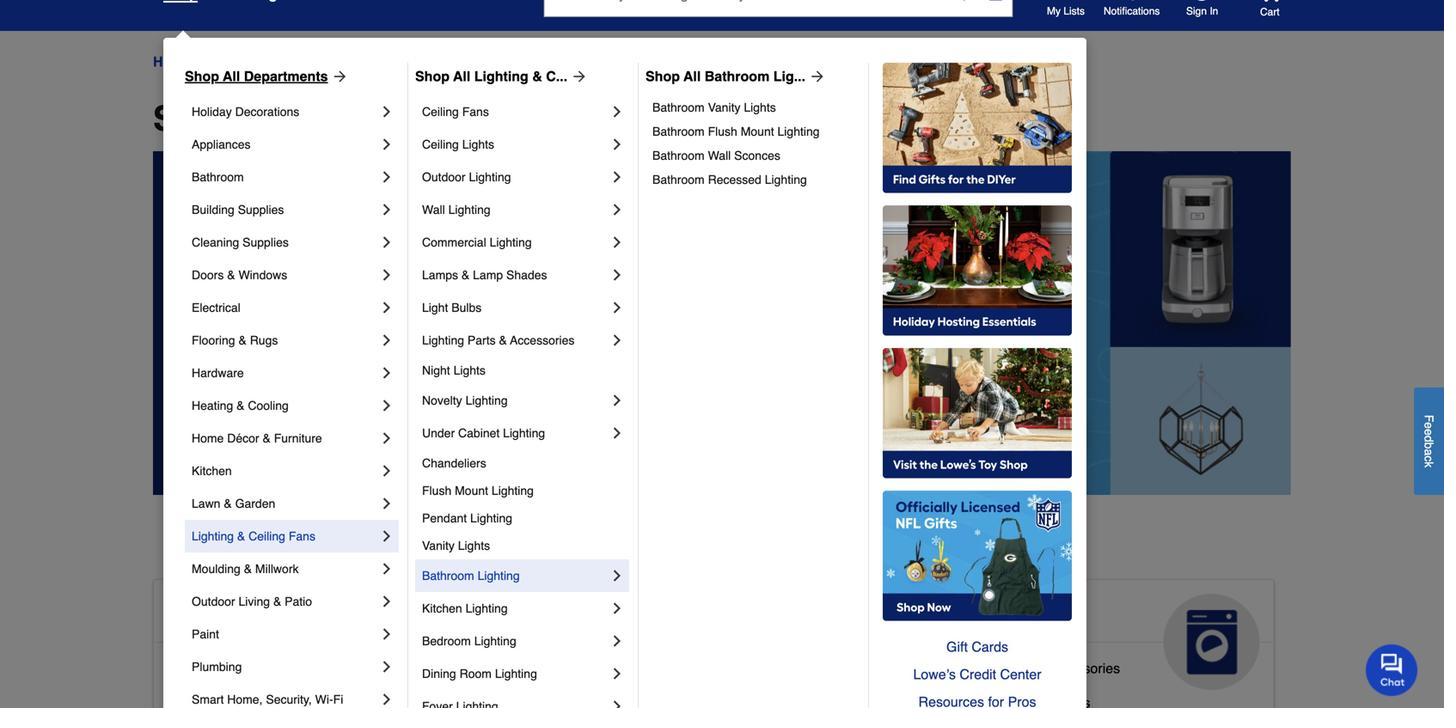 Task type: vqa. For each thing, say whether or not it's contained in the screenshot.
it's
no



Task type: describe. For each thing, give the bounding box(es) containing it.
vanity lights link
[[422, 532, 626, 560]]

light
[[422, 301, 448, 315]]

gift cards link
[[883, 634, 1072, 661]]

ceiling fans link
[[422, 95, 609, 128]]

lighting down the flush mount lighting
[[470, 512, 513, 525]]

a
[[1423, 449, 1436, 456]]

décor
[[227, 432, 259, 445]]

commercial lighting link
[[422, 226, 609, 259]]

chevron right image for lamps & lamp shades
[[609, 267, 626, 284]]

shop
[[153, 99, 239, 138]]

dining room lighting link
[[422, 658, 609, 690]]

0 vertical spatial fans
[[462, 105, 489, 119]]

lighting down wall lighting link
[[490, 236, 532, 249]]

chevron right image for lighting parts & accessories
[[609, 332, 626, 349]]

all for shop all departments
[[248, 99, 291, 138]]

chevron right image for lawn & garden
[[378, 495, 396, 512]]

chevron right image for home décor & furniture
[[378, 430, 396, 447]]

heating & cooling link
[[192, 389, 378, 422]]

cabinet
[[458, 426, 500, 440]]

electrical
[[192, 301, 241, 315]]

chandeliers
[[422, 457, 486, 470]]

holiday hosting essentials. image
[[883, 205, 1072, 336]]

outdoor lighting
[[422, 170, 511, 184]]

shop all departments
[[185, 68, 328, 84]]

home for home
[[153, 54, 191, 70]]

bedroom
[[422, 635, 471, 648]]

chevron right image for smart home, security, wi-fi
[[378, 691, 396, 708]]

livestock supplies
[[551, 688, 665, 704]]

electrical link
[[192, 291, 378, 324]]

chevron right image for outdoor lighting
[[609, 169, 626, 186]]

windows
[[239, 268, 287, 282]]

flooring & rugs link
[[192, 324, 378, 357]]

departments up holiday decorations
[[206, 54, 285, 70]]

1 horizontal spatial vanity
[[708, 101, 741, 114]]

sconces
[[734, 149, 781, 163]]

flush mount lighting
[[422, 484, 534, 498]]

enjoy savings year-round. no matter what you're shopping for, find what you need at a great price. image
[[153, 151, 1291, 495]]

0 vertical spatial mount
[[741, 125, 774, 138]]

lights up bathroom flush mount lighting link
[[744, 101, 776, 114]]

commercial lighting
[[422, 236, 532, 249]]

lights for night lights
[[454, 364, 486, 377]]

chevron right image for bedroom lighting
[[609, 633, 626, 650]]

lighting & ceiling fans
[[192, 530, 316, 543]]

lights for ceiling lights
[[462, 138, 494, 151]]

& left lamp
[[462, 268, 470, 282]]

accessible bathroom
[[168, 661, 297, 677]]

kitchen lighting link
[[422, 592, 609, 625]]

find gifts for the diyer. image
[[883, 63, 1072, 193]]

chevron right image for outdoor living & patio
[[378, 593, 396, 610]]

chevron right image for flooring & rugs
[[378, 332, 396, 349]]

chevron right image for building supplies
[[378, 201, 396, 218]]

light bulbs
[[422, 301, 482, 315]]

lighting & ceiling fans link
[[192, 520, 378, 553]]

chevron right image for cleaning supplies
[[378, 234, 396, 251]]

bathroom for bathroom lighting
[[422, 569, 474, 583]]

doors & windows link
[[192, 259, 378, 291]]

appliance parts & accessories
[[934, 661, 1120, 677]]

notifications
[[1104, 5, 1160, 17]]

lamps & lamp shades
[[422, 268, 547, 282]]

bathroom for bathroom flush mount lighting
[[653, 125, 705, 138]]

pendant
[[422, 512, 467, 525]]

moulding & millwork
[[192, 562, 299, 576]]

1 horizontal spatial appliances
[[934, 601, 1062, 628]]

1 vertical spatial wall
[[422, 203, 445, 217]]

gift cards
[[947, 639, 1009, 655]]

hardware link
[[192, 357, 378, 389]]

d
[[1423, 436, 1436, 442]]

bathroom recessed lighting
[[653, 173, 807, 187]]

chevron right image for under cabinet lighting
[[609, 425, 626, 442]]

under cabinet lighting link
[[422, 417, 609, 450]]

chevron right image for novelty lighting
[[609, 392, 626, 409]]

& right lawn
[[224, 497, 232, 511]]

outdoor for outdoor living & patio
[[192, 595, 235, 609]]

night lights
[[422, 364, 486, 377]]

kitchen lighting
[[422, 602, 508, 616]]

moulding & millwork link
[[192, 553, 378, 586]]

1 vertical spatial fans
[[289, 530, 316, 543]]

home link
[[153, 52, 191, 72]]

smart home, security, wi-fi
[[192, 693, 343, 707]]

camera image
[[987, 0, 1005, 3]]

cooling
[[248, 399, 289, 413]]

chevron right image for lighting & ceiling fans
[[378, 528, 396, 545]]

chat invite button image
[[1366, 644, 1419, 697]]

chevron right image for hardware
[[378, 365, 396, 382]]

accessible home
[[168, 601, 367, 628]]

& right credit
[[1034, 661, 1043, 677]]

chevron right image for paint
[[378, 626, 396, 643]]

credit
[[960, 667, 997, 683]]

wall lighting link
[[422, 193, 609, 226]]

under
[[422, 426, 455, 440]]

ceiling for ceiling lights
[[422, 138, 459, 151]]

bedroom lighting
[[422, 635, 517, 648]]

accessible for accessible home
[[168, 601, 293, 628]]

0 horizontal spatial appliances
[[192, 138, 251, 151]]

& left rugs
[[239, 334, 247, 347]]

building
[[192, 203, 235, 217]]

hardware
[[192, 366, 244, 380]]

in
[[1210, 5, 1219, 17]]

bathroom up the smart home, security, wi-fi
[[237, 661, 297, 677]]

smart
[[192, 693, 224, 707]]

departments for shop
[[244, 68, 328, 84]]

chevron right image for holiday decorations
[[378, 103, 396, 120]]

bathroom vanity lights link
[[653, 95, 856, 120]]

center
[[1000, 667, 1042, 683]]

& up moulding & millwork
[[237, 530, 245, 543]]

lighting up wall lighting link
[[469, 170, 511, 184]]

bathroom vanity lights
[[653, 101, 776, 114]]

lawn & garden
[[192, 497, 275, 511]]

wi-
[[315, 693, 333, 707]]

supplies for building supplies
[[238, 203, 284, 217]]

bathroom flush mount lighting link
[[653, 120, 856, 144]]

lamps & lamp shades link
[[422, 259, 609, 291]]

night lights link
[[422, 357, 626, 384]]

home décor & furniture link
[[192, 422, 378, 455]]

lighting parts & accessories link
[[422, 324, 609, 357]]

cards
[[972, 639, 1009, 655]]

fi
[[333, 693, 343, 707]]

1 horizontal spatial flush
[[708, 125, 738, 138]]

chevron right image for bathroom lighting
[[609, 567, 626, 585]]

lists
[[1064, 5, 1085, 17]]

arrow right image for shop all bathroom lig...
[[806, 68, 826, 85]]

home for home décor & furniture
[[192, 432, 224, 445]]

novelty lighting link
[[422, 384, 609, 417]]

sign in
[[1187, 5, 1219, 17]]

bathroom up bathroom vanity lights link
[[705, 68, 770, 84]]

vanity lights
[[422, 539, 490, 553]]

bathroom link
[[192, 161, 378, 193]]

parts for lighting
[[468, 334, 496, 347]]

animal & pet care link
[[537, 580, 891, 690]]

f e e d b a c k button
[[1414, 388, 1445, 495]]

chevron right image for ceiling fans
[[609, 103, 626, 120]]

officially licensed n f l gifts. shop now. image
[[883, 491, 1072, 622]]

chevron right image for wall lighting
[[609, 201, 626, 218]]

holiday
[[192, 105, 232, 119]]

lighting down bedroom lighting link
[[495, 667, 537, 681]]

lawn
[[192, 497, 221, 511]]

all for shop all departments
[[223, 68, 240, 84]]



Task type: locate. For each thing, give the bounding box(es) containing it.
1 horizontal spatial kitchen
[[422, 602, 462, 616]]

0 horizontal spatial fans
[[289, 530, 316, 543]]

shop up holiday
[[185, 68, 219, 84]]

lawn & garden link
[[192, 488, 378, 520]]

all inside 'shop all bathroom lig...' link
[[684, 68, 701, 84]]

animal & pet care
[[551, 601, 699, 656]]

0 horizontal spatial arrow right image
[[568, 68, 588, 85]]

lighting up the pendant lighting link
[[492, 484, 534, 498]]

accessories for lighting parts & accessories
[[510, 334, 575, 347]]

appliances up cards
[[934, 601, 1062, 628]]

kitchen up bedroom
[[422, 602, 462, 616]]

ceiling lights
[[422, 138, 494, 151]]

cart button
[[1236, 0, 1281, 19]]

chevron right image for bathroom
[[378, 169, 396, 186]]

bathroom flush mount lighting
[[653, 125, 820, 138]]

bathroom lighting link
[[422, 560, 609, 592]]

lowe's credit center link
[[883, 661, 1072, 689]]

flooring
[[192, 334, 235, 347]]

supplies up cleaning supplies
[[238, 203, 284, 217]]

chevron right image for doors & windows
[[378, 267, 396, 284]]

arrow right image inside shop all lighting & c... link
[[568, 68, 588, 85]]

garden
[[235, 497, 275, 511]]

& inside "link"
[[244, 562, 252, 576]]

3 shop from the left
[[646, 68, 680, 84]]

bathroom up bathroom recessed lighting
[[653, 149, 705, 163]]

all inside shop all lighting & c... link
[[453, 68, 471, 84]]

visit the lowe's toy shop. image
[[883, 348, 1072, 479]]

ceiling
[[422, 105, 459, 119], [422, 138, 459, 151], [249, 530, 285, 543]]

chevron right image for heating & cooling
[[378, 397, 396, 414]]

ceiling inside 'link'
[[422, 138, 459, 151]]

mount up 'pendant lighting'
[[455, 484, 488, 498]]

1 vertical spatial accessories
[[1047, 661, 1120, 677]]

cart
[[1260, 6, 1280, 18]]

arrow right image
[[328, 68, 349, 85]]

2 vertical spatial home
[[300, 601, 367, 628]]

outdoor down moulding
[[192, 595, 235, 609]]

recessed
[[708, 173, 762, 187]]

0 horizontal spatial appliances link
[[192, 128, 378, 161]]

all up holiday decorations
[[223, 68, 240, 84]]

2 e from the top
[[1423, 429, 1436, 436]]

0 vertical spatial accessible
[[168, 601, 293, 628]]

2 horizontal spatial shop
[[646, 68, 680, 84]]

0 vertical spatial appliances link
[[192, 128, 378, 161]]

shop up the bathroom vanity lights
[[646, 68, 680, 84]]

1 vertical spatial ceiling
[[422, 138, 459, 151]]

commercial
[[422, 236, 486, 249]]

doors & windows
[[192, 268, 287, 282]]

2 vertical spatial ceiling
[[249, 530, 285, 543]]

lighting up the dining room lighting
[[474, 635, 517, 648]]

chevron right image
[[378, 136, 396, 153], [378, 169, 396, 186], [609, 169, 626, 186], [378, 201, 396, 218], [609, 201, 626, 218], [378, 234, 396, 251], [609, 234, 626, 251], [378, 332, 396, 349], [609, 332, 626, 349], [609, 425, 626, 442], [378, 463, 396, 480], [378, 528, 396, 545], [378, 593, 396, 610], [609, 600, 626, 617], [378, 626, 396, 643], [609, 633, 626, 650], [378, 659, 396, 676], [609, 666, 626, 683], [609, 698, 626, 708]]

mount
[[741, 125, 774, 138], [455, 484, 488, 498]]

chevron right image for light bulbs
[[609, 299, 626, 316]]

ceiling for ceiling fans
[[422, 105, 459, 119]]

departments link
[[206, 52, 285, 72]]

lighting up under cabinet lighting on the bottom left of page
[[466, 394, 508, 408]]

ceiling up ceiling lights
[[422, 105, 459, 119]]

all for shop all bathroom lig...
[[684, 68, 701, 84]]

& inside animal & pet care
[[638, 601, 655, 628]]

2 arrow right image from the left
[[806, 68, 826, 85]]

bathroom for bathroom
[[192, 170, 244, 184]]

heating & cooling
[[192, 399, 289, 413]]

shop all lighting & c...
[[415, 68, 568, 84]]

c...
[[546, 68, 568, 84]]

1 horizontal spatial shop
[[415, 68, 450, 84]]

bathroom wall sconces
[[653, 149, 781, 163]]

1 horizontal spatial arrow right image
[[806, 68, 826, 85]]

chevron right image for ceiling lights
[[609, 136, 626, 153]]

0 horizontal spatial home
[[153, 54, 191, 70]]

0 horizontal spatial wall
[[422, 203, 445, 217]]

lowe's
[[914, 667, 956, 683]]

care
[[551, 628, 604, 656]]

lowe's credit center
[[914, 667, 1042, 683]]

shop for shop all lighting & c...
[[415, 68, 450, 84]]

flush up 'bathroom wall sconces'
[[708, 125, 738, 138]]

appliances image
[[1164, 594, 1260, 690]]

shop up ceiling fans
[[415, 68, 450, 84]]

lighting down "bathroom lighting"
[[466, 602, 508, 616]]

bathroom down shop all bathroom lig...
[[653, 101, 705, 114]]

1 accessible from the top
[[168, 601, 293, 628]]

1 horizontal spatial accessories
[[1047, 661, 1120, 677]]

supplies for livestock supplies
[[612, 688, 665, 704]]

accessories up night lights link
[[510, 334, 575, 347]]

accessories right center
[[1047, 661, 1120, 677]]

arrow right image up bathroom vanity lights link
[[806, 68, 826, 85]]

ceiling fans
[[422, 105, 489, 119]]

1 vertical spatial appliances
[[934, 601, 1062, 628]]

parts for appliance
[[998, 661, 1030, 677]]

1 vertical spatial appliances link
[[920, 580, 1274, 690]]

chevron right image
[[378, 103, 396, 120], [609, 103, 626, 120], [609, 136, 626, 153], [378, 267, 396, 284], [609, 267, 626, 284], [378, 299, 396, 316], [609, 299, 626, 316], [378, 365, 396, 382], [609, 392, 626, 409], [378, 397, 396, 414], [378, 430, 396, 447], [378, 495, 396, 512], [378, 561, 396, 578], [609, 567, 626, 585], [378, 691, 396, 708]]

my lists
[[1047, 5, 1085, 17]]

arrow right image
[[568, 68, 588, 85], [806, 68, 826, 85]]

shades
[[506, 268, 547, 282]]

1 vertical spatial mount
[[455, 484, 488, 498]]

animal
[[551, 601, 631, 628]]

millwork
[[255, 562, 299, 576]]

parts down 'bulbs'
[[468, 334, 496, 347]]

bathroom for bathroom recessed lighting
[[653, 173, 705, 187]]

2 shop from the left
[[415, 68, 450, 84]]

accessible home image
[[398, 594, 494, 690]]

0 vertical spatial wall
[[708, 149, 731, 163]]

0 horizontal spatial accessories
[[510, 334, 575, 347]]

holiday decorations
[[192, 105, 299, 119]]

1 vertical spatial home
[[192, 432, 224, 445]]

2 vertical spatial supplies
[[612, 688, 665, 704]]

accessible bathroom link
[[168, 657, 297, 691]]

wall up bathroom recessed lighting
[[708, 149, 731, 163]]

lighting up sconces
[[778, 125, 820, 138]]

1 vertical spatial flush
[[422, 484, 452, 498]]

1 horizontal spatial mount
[[741, 125, 774, 138]]

pendant lighting
[[422, 512, 513, 525]]

1 shop from the left
[[185, 68, 219, 84]]

None search field
[[544, 0, 1013, 33]]

bathroom down vanity lights
[[422, 569, 474, 583]]

chandeliers link
[[422, 450, 626, 477]]

b
[[1423, 442, 1436, 449]]

outdoor living & patio link
[[192, 586, 378, 618]]

lighting up night
[[422, 334, 464, 347]]

bathroom recessed lighting link
[[653, 168, 856, 192]]

supplies for cleaning supplies
[[243, 236, 289, 249]]

shop for shop all bathroom lig...
[[646, 68, 680, 84]]

0 horizontal spatial parts
[[468, 334, 496, 347]]

lights inside 'link'
[[462, 138, 494, 151]]

kitchen for kitchen
[[192, 464, 232, 478]]

home
[[153, 54, 191, 70], [192, 432, 224, 445], [300, 601, 367, 628]]

& left cooling at the bottom left of page
[[237, 399, 245, 413]]

accessible for accessible bathroom
[[168, 661, 233, 677]]

accessible up smart
[[168, 661, 233, 677]]

outdoor for outdoor lighting
[[422, 170, 466, 184]]

0 vertical spatial outdoor
[[422, 170, 466, 184]]

bathroom down 'bathroom wall sconces'
[[653, 173, 705, 187]]

Search Query text field
[[545, 0, 935, 16]]

0 vertical spatial appliances
[[192, 138, 251, 151]]

supplies up windows on the left top of page
[[243, 236, 289, 249]]

& right décor
[[263, 432, 271, 445]]

lighting up moulding
[[192, 530, 234, 543]]

appliance
[[934, 661, 994, 677]]

all up the bathroom vanity lights
[[684, 68, 701, 84]]

livestock
[[551, 688, 608, 704]]

vanity up bathroom flush mount lighting
[[708, 101, 741, 114]]

outdoor up wall lighting
[[422, 170, 466, 184]]

f e e d b a c k
[[1423, 415, 1436, 468]]

patio
[[285, 595, 312, 609]]

animal & pet care image
[[781, 594, 877, 690]]

bathroom for bathroom wall sconces
[[653, 149, 705, 163]]

chevron right image for electrical
[[378, 299, 396, 316]]

e up b
[[1423, 429, 1436, 436]]

flush mount lighting link
[[422, 477, 626, 505]]

dining
[[422, 667, 456, 681]]

doors
[[192, 268, 224, 282]]

chevron right image for appliances
[[378, 136, 396, 153]]

appliance parts & accessories link
[[934, 657, 1120, 691]]

bulbs
[[452, 301, 482, 315]]

parts inside lighting parts & accessories link
[[468, 334, 496, 347]]

ceiling down ceiling fans
[[422, 138, 459, 151]]

vanity
[[708, 101, 741, 114], [422, 539, 455, 553]]

departments up holiday decorations link
[[244, 68, 328, 84]]

lighting parts & accessories
[[422, 334, 575, 347]]

ceiling up millwork
[[249, 530, 285, 543]]

& left pet
[[638, 601, 655, 628]]

kitchen for kitchen lighting
[[422, 602, 462, 616]]

supplies right livestock
[[612, 688, 665, 704]]

lighting up kitchen lighting link
[[478, 569, 520, 583]]

0 horizontal spatial vanity
[[422, 539, 455, 553]]

departments for shop
[[301, 99, 511, 138]]

vanity down pendant at the bottom left
[[422, 539, 455, 553]]

& left 'c...'
[[532, 68, 542, 84]]

building supplies link
[[192, 193, 378, 226]]

1 vertical spatial vanity
[[422, 539, 455, 553]]

0 horizontal spatial flush
[[422, 484, 452, 498]]

kitchen link
[[192, 455, 378, 488]]

chevron right image for kitchen
[[378, 463, 396, 480]]

1 horizontal spatial outdoor
[[422, 170, 466, 184]]

all down shop all departments link
[[248, 99, 291, 138]]

fans up ceiling lights
[[462, 105, 489, 119]]

1 vertical spatial parts
[[998, 661, 1030, 677]]

plumbing link
[[192, 651, 378, 684]]

sign
[[1187, 5, 1207, 17]]

appliances link
[[192, 128, 378, 161], [920, 580, 1274, 690]]

parts inside appliance parts & accessories link
[[998, 661, 1030, 677]]

2 accessible from the top
[[168, 661, 233, 677]]

1 vertical spatial outdoor
[[192, 595, 235, 609]]

pendant lighting link
[[422, 505, 626, 532]]

bathroom up building at the left of the page
[[192, 170, 244, 184]]

accessible home link
[[154, 580, 508, 690]]

0 vertical spatial supplies
[[238, 203, 284, 217]]

shop all bathroom lig... link
[[646, 66, 826, 87]]

my
[[1047, 5, 1061, 17]]

0 vertical spatial ceiling
[[422, 105, 459, 119]]

paint link
[[192, 618, 378, 651]]

0 vertical spatial home
[[153, 54, 191, 70]]

all inside shop all departments link
[[223, 68, 240, 84]]

ceiling lights link
[[422, 128, 609, 161]]

shop all departments
[[153, 99, 511, 138]]

kitchen
[[192, 464, 232, 478], [422, 602, 462, 616]]

bathroom down the bathroom vanity lights
[[653, 125, 705, 138]]

1 vertical spatial kitchen
[[422, 602, 462, 616]]

1 vertical spatial supplies
[[243, 236, 289, 249]]

holiday decorations link
[[192, 95, 378, 128]]

1 horizontal spatial appliances link
[[920, 580, 1274, 690]]

arrow right image for shop all lighting & c...
[[568, 68, 588, 85]]

chevron right image for kitchen lighting
[[609, 600, 626, 617]]

kitchen up lawn
[[192, 464, 232, 478]]

arrow right image up ceiling fans link
[[568, 68, 588, 85]]

1 horizontal spatial fans
[[462, 105, 489, 119]]

departments down arrow right icon
[[301, 99, 511, 138]]

accessible down moulding
[[168, 601, 293, 628]]

chevron right image for dining room lighting
[[609, 666, 626, 683]]

all up ceiling fans
[[453, 68, 471, 84]]

& down light bulbs link
[[499, 334, 507, 347]]

0 horizontal spatial outdoor
[[192, 595, 235, 609]]

k
[[1423, 462, 1436, 468]]

pet
[[662, 601, 699, 628]]

night
[[422, 364, 450, 377]]

appliances down holiday
[[192, 138, 251, 151]]

1 e from the top
[[1423, 422, 1436, 429]]

lighting up chandeliers link
[[503, 426, 545, 440]]

& right the doors
[[227, 268, 235, 282]]

fans
[[462, 105, 489, 119], [289, 530, 316, 543]]

mount up sconces
[[741, 125, 774, 138]]

all
[[223, 68, 240, 84], [453, 68, 471, 84], [684, 68, 701, 84], [248, 99, 291, 138]]

& left millwork
[[244, 562, 252, 576]]

0 vertical spatial parts
[[468, 334, 496, 347]]

decorations
[[235, 105, 299, 119]]

0 horizontal spatial shop
[[185, 68, 219, 84]]

shop all lighting & c... link
[[415, 66, 588, 87]]

lights for vanity lights
[[458, 539, 490, 553]]

0 vertical spatial accessories
[[510, 334, 575, 347]]

wall
[[708, 149, 731, 163], [422, 203, 445, 217]]

heating
[[192, 399, 233, 413]]

fans up moulding & millwork "link"
[[289, 530, 316, 543]]

furniture
[[274, 432, 322, 445]]

0 vertical spatial kitchen
[[192, 464, 232, 478]]

building supplies
[[192, 203, 284, 217]]

departments
[[206, 54, 285, 70], [244, 68, 328, 84], [301, 99, 511, 138]]

wall up commercial
[[422, 203, 445, 217]]

lights down 'pendant lighting'
[[458, 539, 490, 553]]

bathroom for bathroom vanity lights
[[653, 101, 705, 114]]

parts down cards
[[998, 661, 1030, 677]]

chevron right image for moulding & millwork
[[378, 561, 396, 578]]

2 horizontal spatial home
[[300, 601, 367, 628]]

chevron right image for plumbing
[[378, 659, 396, 676]]

arrow right image inside 'shop all bathroom lig...' link
[[806, 68, 826, 85]]

all for shop all lighting & c...
[[453, 68, 471, 84]]

under cabinet lighting
[[422, 426, 545, 440]]

1 horizontal spatial parts
[[998, 661, 1030, 677]]

accessories for appliance parts & accessories
[[1047, 661, 1120, 677]]

0 horizontal spatial mount
[[455, 484, 488, 498]]

1 arrow right image from the left
[[568, 68, 588, 85]]

e up d on the bottom of page
[[1423, 422, 1436, 429]]

flush up pendant at the bottom left
[[422, 484, 452, 498]]

chevron right image for commercial lighting
[[609, 234, 626, 251]]

home,
[[227, 693, 263, 707]]

lighting down sconces
[[765, 173, 807, 187]]

1 horizontal spatial wall
[[708, 149, 731, 163]]

1 vertical spatial accessible
[[168, 661, 233, 677]]

lighting down outdoor lighting on the left of the page
[[448, 203, 491, 217]]

lig...
[[774, 68, 806, 84]]

0 vertical spatial flush
[[708, 125, 738, 138]]

lighting up ceiling fans link
[[474, 68, 529, 84]]

lights up novelty lighting
[[454, 364, 486, 377]]

0 horizontal spatial kitchen
[[192, 464, 232, 478]]

1 horizontal spatial home
[[192, 432, 224, 445]]

0 vertical spatial vanity
[[708, 101, 741, 114]]

shop for shop all departments
[[185, 68, 219, 84]]

& left the patio
[[273, 595, 281, 609]]

lights up outdoor lighting on the left of the page
[[462, 138, 494, 151]]



